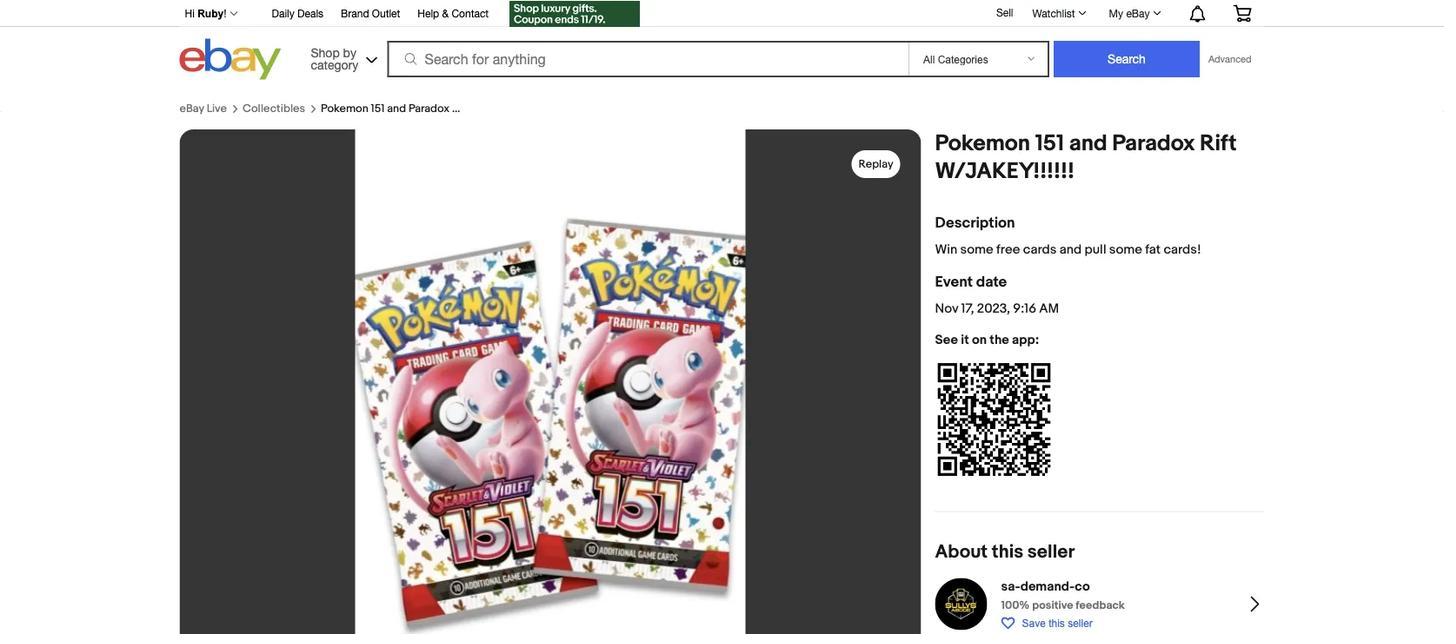 Task type: vqa. For each thing, say whether or not it's contained in the screenshot.
Off inside the $84.99 $149.99 | 43% OFF
no



Task type: describe. For each thing, give the bounding box(es) containing it.
save
[[1022, 618, 1046, 629]]

on
[[972, 332, 987, 348]]

your shopping cart image
[[1232, 5, 1252, 22]]

w/jakey!!!!!! inside pokemon 151 and paradox rift w/jakey!!!!!!
[[935, 158, 1074, 185]]

0 horizontal spatial rift
[[452, 102, 470, 116]]

sa-demand-co 100% positive feedback save this seller
[[1001, 579, 1125, 629]]

by
[[343, 45, 356, 60]]

account navigation
[[175, 0, 1265, 29]]

get the coupon image
[[510, 1, 640, 27]]

watchlist link
[[1023, 3, 1094, 23]]

co
[[1075, 579, 1090, 595]]

!
[[224, 8, 226, 20]]

deals
[[297, 7, 323, 20]]

see
[[935, 332, 958, 348]]

2 vertical spatial and
[[1060, 242, 1082, 257]]

collectibles link
[[242, 102, 305, 116]]

watchlist
[[1032, 7, 1075, 19]]

2023,
[[977, 301, 1010, 316]]

my ebay
[[1109, 7, 1150, 19]]

and inside pokemon 151 and paradox rift w/jakey!!!!!!
[[1069, 130, 1107, 157]]

daily
[[272, 7, 294, 20]]

event date
[[935, 273, 1007, 292]]

0 vertical spatial and
[[387, 102, 406, 116]]

0 vertical spatial pokemon
[[321, 102, 368, 116]]

ebay live link
[[180, 102, 227, 116]]

qrcode image
[[935, 361, 1053, 479]]

9:16
[[1013, 301, 1036, 316]]

feedback
[[1076, 599, 1125, 613]]

seller inside sa-demand-co 100% positive feedback save this seller
[[1068, 618, 1093, 629]]

17,
[[961, 301, 974, 316]]

cards
[[1023, 242, 1057, 257]]

this inside sa-demand-co 100% positive feedback save this seller
[[1049, 618, 1065, 629]]

none submit inside the shop by category "banner"
[[1054, 41, 1200, 77]]

shop by category button
[[303, 39, 381, 76]]

event
[[935, 273, 973, 292]]

1 some from the left
[[960, 242, 993, 257]]

0 vertical spatial seller
[[1028, 541, 1075, 564]]

shop
[[311, 45, 340, 60]]

the
[[990, 332, 1009, 348]]

0 horizontal spatial this
[[992, 541, 1023, 564]]

pokemon 151 and paradox rift w/jakey!!!!!! link
[[321, 102, 541, 116]]

live
[[207, 102, 227, 116]]

brand outlet link
[[341, 5, 400, 24]]

help & contact link
[[418, 5, 489, 24]]

about this seller
[[935, 541, 1075, 564]]

positive
[[1032, 599, 1073, 613]]

replay
[[859, 157, 893, 171]]

pull
[[1085, 242, 1106, 257]]

see it on the app:
[[935, 332, 1039, 348]]

category
[[311, 57, 358, 72]]

1 vertical spatial pokemon
[[935, 130, 1030, 157]]

app:
[[1012, 332, 1039, 348]]

nov 17, 2023, 9:16 am
[[935, 301, 1059, 316]]

about
[[935, 541, 988, 564]]

demand-
[[1020, 579, 1075, 595]]



Task type: locate. For each thing, give the bounding box(es) containing it.
this
[[992, 541, 1023, 564], [1049, 618, 1065, 629]]

2 some from the left
[[1109, 242, 1142, 257]]

hi ruby !
[[185, 8, 226, 20]]

1 vertical spatial w/jakey!!!!!!
[[935, 158, 1074, 185]]

fat
[[1145, 242, 1161, 257]]

None submit
[[1054, 41, 1200, 77]]

0 vertical spatial this
[[992, 541, 1023, 564]]

1 horizontal spatial rift
[[1200, 130, 1237, 157]]

seller down feedback
[[1068, 618, 1093, 629]]

sell link
[[988, 6, 1021, 18]]

it
[[961, 332, 969, 348]]

win
[[935, 242, 957, 257]]

1 horizontal spatial paradox
[[1112, 130, 1195, 157]]

0 horizontal spatial some
[[960, 242, 993, 257]]

0 vertical spatial paradox
[[409, 102, 449, 116]]

ebay live
[[180, 102, 227, 116]]

free
[[996, 242, 1020, 257]]

seller up demand- at bottom
[[1028, 541, 1075, 564]]

0 horizontal spatial ebay
[[180, 102, 204, 116]]

seller
[[1028, 541, 1075, 564], [1068, 618, 1093, 629]]

sa demand co image
[[935, 579, 987, 631]]

cards!
[[1164, 242, 1201, 257]]

1 vertical spatial paradox
[[1112, 130, 1195, 157]]

Search for anything text field
[[390, 43, 905, 76]]

this down positive
[[1049, 618, 1065, 629]]

help
[[418, 7, 439, 20]]

description
[[935, 214, 1015, 233]]

ebay left live
[[180, 102, 204, 116]]

win some free cards and pull some fat cards!
[[935, 242, 1201, 257]]

w/jakey!!!!!!
[[472, 102, 541, 116], [935, 158, 1074, 185]]

1 horizontal spatial ebay
[[1126, 7, 1150, 19]]

1 vertical spatial 151
[[1035, 130, 1064, 157]]

&
[[442, 7, 449, 20]]

0 vertical spatial w/jakey!!!!!!
[[472, 102, 541, 116]]

pokemon up description
[[935, 130, 1030, 157]]

outlet
[[372, 7, 400, 20]]

0 vertical spatial ebay
[[1126, 7, 1150, 19]]

0 vertical spatial rift
[[452, 102, 470, 116]]

and
[[387, 102, 406, 116], [1069, 130, 1107, 157], [1060, 242, 1082, 257]]

1 vertical spatial pokemon 151 and paradox rift w/jakey!!!!!!
[[935, 130, 1237, 185]]

1 vertical spatial this
[[1049, 618, 1065, 629]]

brand
[[341, 7, 369, 20]]

some down description
[[960, 242, 993, 257]]

daily deals link
[[272, 5, 323, 24]]

151
[[371, 102, 385, 116], [1035, 130, 1064, 157]]

ruby
[[198, 8, 224, 20]]

rift
[[452, 102, 470, 116], [1200, 130, 1237, 157]]

sell
[[996, 6, 1013, 18]]

some
[[960, 242, 993, 257], [1109, 242, 1142, 257]]

1 horizontal spatial this
[[1049, 618, 1065, 629]]

pokemon
[[321, 102, 368, 116], [935, 130, 1030, 157]]

ebay
[[1126, 7, 1150, 19], [180, 102, 204, 116]]

some left the fat
[[1109, 242, 1142, 257]]

pokemon down category
[[321, 102, 368, 116]]

nov
[[935, 301, 958, 316]]

1 vertical spatial seller
[[1068, 618, 1093, 629]]

collectibles
[[242, 102, 305, 116]]

am
[[1039, 301, 1059, 316]]

100%
[[1001, 599, 1030, 613]]

1 horizontal spatial some
[[1109, 242, 1142, 257]]

advanced link
[[1200, 42, 1260, 77]]

my
[[1109, 7, 1123, 19]]

1 horizontal spatial w/jakey!!!!!!
[[935, 158, 1074, 185]]

my ebay link
[[1099, 3, 1169, 23]]

0 vertical spatial pokemon 151 and paradox rift w/jakey!!!!!!
[[321, 102, 541, 116]]

date
[[976, 273, 1007, 292]]

1 horizontal spatial pokemon 151 and paradox rift w/jakey!!!!!!
[[935, 130, 1237, 185]]

save this seller button
[[1001, 617, 1093, 631]]

ebay inside "account" navigation
[[1126, 7, 1150, 19]]

0 vertical spatial 151
[[371, 102, 385, 116]]

sa-
[[1001, 579, 1020, 595]]

shop by category banner
[[175, 0, 1265, 102]]

contact
[[452, 7, 489, 20]]

daily deals
[[272, 7, 323, 20]]

this up sa-
[[992, 541, 1023, 564]]

0 horizontal spatial 151
[[371, 102, 385, 116]]

1 vertical spatial rift
[[1200, 130, 1237, 157]]

0 horizontal spatial w/jakey!!!!!!
[[472, 102, 541, 116]]

paradox
[[409, 102, 449, 116], [1112, 130, 1195, 157]]

0 horizontal spatial paradox
[[409, 102, 449, 116]]

hi
[[185, 8, 195, 20]]

shop by category
[[311, 45, 358, 72]]

1 vertical spatial and
[[1069, 130, 1107, 157]]

0 horizontal spatial pokemon 151 and paradox rift w/jakey!!!!!!
[[321, 102, 541, 116]]

ebay right my
[[1126, 7, 1150, 19]]

pokemon 151 and paradox rift w/jakey!!!!!!
[[321, 102, 541, 116], [935, 130, 1237, 185]]

1 horizontal spatial 151
[[1035, 130, 1064, 157]]

0 horizontal spatial pokemon
[[321, 102, 368, 116]]

1 vertical spatial ebay
[[180, 102, 204, 116]]

1 horizontal spatial pokemon
[[935, 130, 1030, 157]]

brand outlet
[[341, 7, 400, 20]]

help & contact
[[418, 7, 489, 20]]

advanced
[[1208, 53, 1252, 65]]



